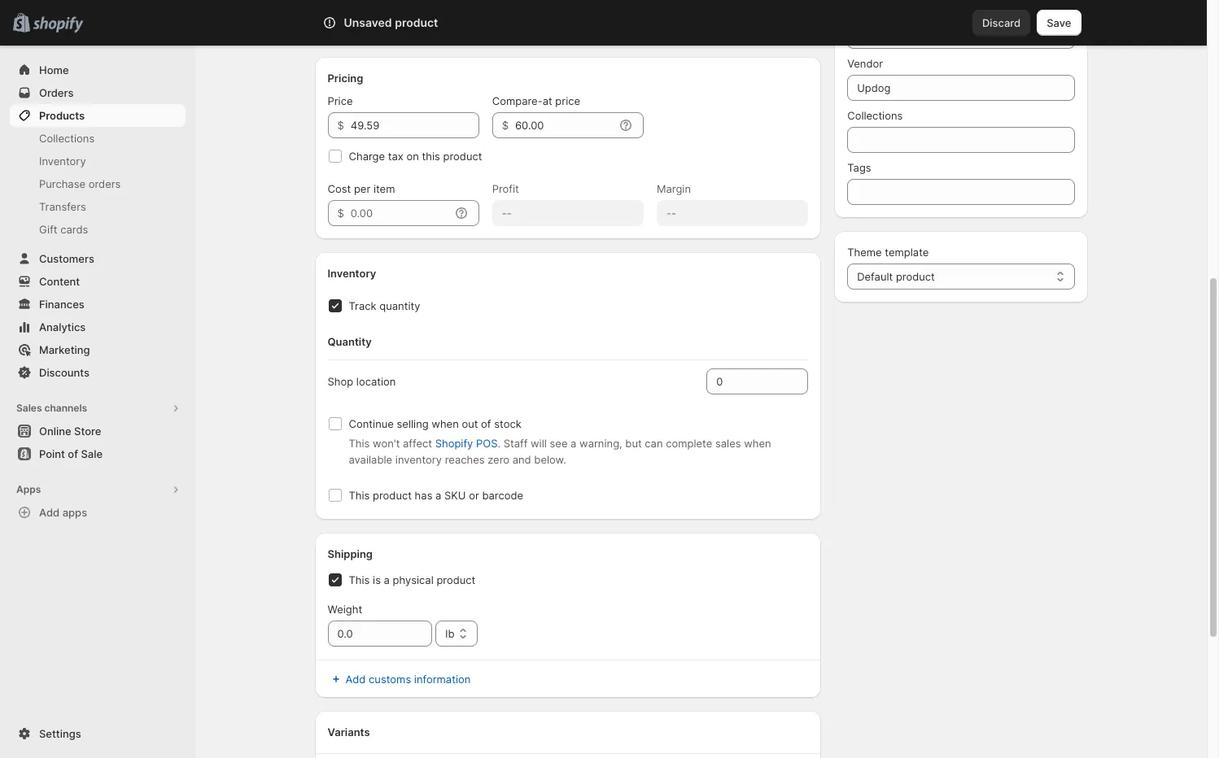 Task type: locate. For each thing, give the bounding box(es) containing it.
0 horizontal spatial collections
[[39, 132, 95, 145]]

theme
[[847, 246, 882, 259]]

finances
[[39, 298, 84, 311]]

this for this product has a sku or barcode
[[349, 489, 370, 502]]

add customs information button
[[318, 668, 818, 691]]

affect
[[403, 437, 432, 450]]

analytics link
[[10, 316, 186, 339]]

add inside button
[[345, 673, 366, 686]]

weight
[[328, 603, 362, 616]]

search button
[[367, 10, 839, 36]]

inventory link
[[10, 150, 186, 173]]

stock
[[494, 418, 521, 431]]

$ down price
[[337, 119, 344, 132]]

gift
[[39, 223, 57, 236]]

None number field
[[707, 369, 784, 395]]

0 horizontal spatial of
[[68, 448, 78, 461]]

add inside button
[[39, 506, 60, 519]]

a
[[571, 437, 577, 450], [435, 489, 441, 502], [384, 574, 390, 587]]

and
[[512, 453, 531, 466]]

default
[[857, 270, 893, 283]]

complete
[[666, 437, 712, 450]]

. staff will see a warning, but can complete sales when available inventory reaches zero and below.
[[349, 437, 771, 466]]

1 horizontal spatial inventory
[[328, 267, 376, 280]]

collections down vendor on the top of the page
[[847, 109, 903, 122]]

1 horizontal spatial a
[[435, 489, 441, 502]]

$ down compare- at the left top
[[502, 119, 509, 132]]

home link
[[10, 59, 186, 81]]

point
[[39, 448, 65, 461]]

this product has a sku or barcode
[[349, 489, 523, 502]]

this
[[349, 437, 370, 450], [349, 489, 370, 502], [349, 574, 370, 587]]

point of sale
[[39, 448, 103, 461]]

apps
[[16, 483, 41, 496]]

Tags text field
[[847, 179, 1075, 205]]

this for this won't affect shopify pos
[[349, 437, 370, 450]]

1 vertical spatial add
[[345, 673, 366, 686]]

1 this from the top
[[349, 437, 370, 450]]

has
[[415, 489, 433, 502]]

of
[[481, 418, 491, 431], [68, 448, 78, 461]]

transfers
[[39, 200, 86, 213]]

this left is
[[349, 574, 370, 587]]

continue selling when out of stock
[[349, 418, 521, 431]]

save
[[1047, 16, 1071, 29]]

product left the has
[[373, 489, 412, 502]]

Margin text field
[[657, 200, 808, 226]]

selling
[[397, 418, 429, 431]]

cards
[[60, 223, 88, 236]]

1 horizontal spatial collections
[[847, 109, 903, 122]]

apps
[[62, 506, 87, 519]]

1 horizontal spatial when
[[744, 437, 771, 450]]

add left apps
[[39, 506, 60, 519]]

of right out
[[481, 418, 491, 431]]

home
[[39, 63, 69, 77]]

product
[[395, 15, 438, 29], [443, 150, 482, 163], [896, 270, 935, 283], [373, 489, 412, 502], [437, 574, 476, 587]]

purchase orders link
[[10, 173, 186, 195]]

1 vertical spatial this
[[349, 489, 370, 502]]

3 this from the top
[[349, 574, 370, 587]]

$ for cost per item
[[337, 207, 344, 220]]

barcode
[[482, 489, 523, 502]]

add left customs on the left bottom of the page
[[345, 673, 366, 686]]

orders
[[39, 86, 74, 99]]

price
[[555, 94, 580, 107]]

0 horizontal spatial a
[[384, 574, 390, 587]]

a inside . staff will see a warning, but can complete sales when available inventory reaches zero and below.
[[571, 437, 577, 450]]

a right see
[[571, 437, 577, 450]]

this for this is a physical product
[[349, 574, 370, 587]]

channels
[[44, 402, 87, 414]]

won't
[[373, 437, 400, 450]]

quantity
[[379, 299, 420, 313]]

per
[[354, 182, 370, 195]]

information
[[414, 673, 471, 686]]

product down template
[[896, 270, 935, 283]]

0 horizontal spatial add
[[39, 506, 60, 519]]

inventory up track
[[328, 267, 376, 280]]

add apps button
[[10, 501, 186, 524]]

0 horizontal spatial when
[[432, 418, 459, 431]]

2 horizontal spatial a
[[571, 437, 577, 450]]

1 horizontal spatial add
[[345, 673, 366, 686]]

a right the has
[[435, 489, 441, 502]]

when right sales
[[744, 437, 771, 450]]

0 vertical spatial a
[[571, 437, 577, 450]]

$
[[337, 119, 344, 132], [502, 119, 509, 132], [337, 207, 344, 220]]

2 vertical spatial a
[[384, 574, 390, 587]]

of left sale
[[68, 448, 78, 461]]

discard button
[[973, 10, 1031, 36]]

1 vertical spatial when
[[744, 437, 771, 450]]

item
[[373, 182, 395, 195]]

tags
[[847, 161, 871, 174]]

when inside . staff will see a warning, but can complete sales when available inventory reaches zero and below.
[[744, 437, 771, 450]]

margin
[[657, 182, 691, 195]]

1 vertical spatial inventory
[[328, 267, 376, 280]]

2 vertical spatial this
[[349, 574, 370, 587]]

when
[[432, 418, 459, 431], [744, 437, 771, 450]]

Cost per item text field
[[351, 200, 450, 226]]

vendor
[[847, 57, 883, 70]]

1 vertical spatial collections
[[39, 132, 95, 145]]

products link
[[10, 104, 186, 127]]

gift cards link
[[10, 218, 186, 241]]

inventory up "purchase" at the left top of page
[[39, 155, 86, 168]]

out
[[462, 418, 478, 431]]

discounts link
[[10, 361, 186, 384]]

0 vertical spatial of
[[481, 418, 491, 431]]

$ for compare-at price
[[502, 119, 509, 132]]

0 vertical spatial inventory
[[39, 155, 86, 168]]

store
[[74, 425, 101, 438]]

gift cards
[[39, 223, 88, 236]]

add
[[39, 506, 60, 519], [345, 673, 366, 686]]

shop
[[328, 375, 353, 388]]

sales
[[715, 437, 741, 450]]

profit
[[492, 182, 519, 195]]

online store
[[39, 425, 101, 438]]

collections
[[847, 109, 903, 122], [39, 132, 95, 145]]

price
[[328, 94, 353, 107]]

this down available
[[349, 489, 370, 502]]

a right is
[[384, 574, 390, 587]]

this up available
[[349, 437, 370, 450]]

when up 'shopify'
[[432, 418, 459, 431]]

finances link
[[10, 293, 186, 316]]

$ down "cost"
[[337, 207, 344, 220]]

continue
[[349, 418, 394, 431]]

staff
[[503, 437, 528, 450]]

collections down products
[[39, 132, 95, 145]]

purchase orders
[[39, 177, 121, 190]]

charge
[[349, 150, 385, 163]]

orders link
[[10, 81, 186, 104]]

product right unsaved
[[395, 15, 438, 29]]

0 vertical spatial add
[[39, 506, 60, 519]]

discard
[[982, 16, 1021, 29]]

0 vertical spatial this
[[349, 437, 370, 450]]

Profit text field
[[492, 200, 644, 226]]

pricing
[[328, 72, 363, 85]]

Compare-at price text field
[[515, 112, 614, 138]]

1 vertical spatial of
[[68, 448, 78, 461]]

add for add customs information
[[345, 673, 366, 686]]

0 horizontal spatial inventory
[[39, 155, 86, 168]]

products
[[39, 109, 85, 122]]

compare-
[[492, 94, 543, 107]]

Price text field
[[351, 112, 479, 138]]

2 this from the top
[[349, 489, 370, 502]]

1 horizontal spatial of
[[481, 418, 491, 431]]



Task type: describe. For each thing, give the bounding box(es) containing it.
below.
[[534, 453, 566, 466]]

online
[[39, 425, 71, 438]]

marketing
[[39, 343, 90, 356]]

see
[[550, 437, 568, 450]]

charge tax on this product
[[349, 150, 482, 163]]

sales
[[16, 402, 42, 414]]

cost per item
[[328, 182, 395, 195]]

Vendor text field
[[847, 75, 1075, 101]]

warning,
[[580, 437, 622, 450]]

customers
[[39, 252, 94, 265]]

compare-at price
[[492, 94, 580, 107]]

search
[[394, 16, 429, 29]]

inventory
[[395, 453, 442, 466]]

default product
[[857, 270, 935, 283]]

sale
[[81, 448, 103, 461]]

0 vertical spatial collections
[[847, 109, 903, 122]]

but
[[625, 437, 642, 450]]

this won't affect shopify pos
[[349, 437, 498, 450]]

this is a physical product
[[349, 574, 476, 587]]

lb
[[445, 627, 455, 641]]

cost
[[328, 182, 351, 195]]

reaches
[[445, 453, 485, 466]]

collections link
[[10, 127, 186, 150]]

content link
[[10, 270, 186, 293]]

will
[[531, 437, 547, 450]]

product for this product has a sku or barcode
[[373, 489, 412, 502]]

$ for price
[[337, 119, 344, 132]]

sales channels
[[16, 402, 87, 414]]

shopify
[[435, 437, 473, 450]]

customers link
[[10, 247, 186, 270]]

track quantity
[[349, 299, 420, 313]]

variants
[[328, 726, 370, 739]]

shipping
[[328, 548, 373, 561]]

shop location
[[328, 375, 396, 388]]

discounts
[[39, 366, 90, 379]]

1 vertical spatial a
[[435, 489, 441, 502]]

Collections text field
[[847, 127, 1075, 153]]

quantity
[[328, 335, 372, 348]]

on
[[406, 150, 419, 163]]

this
[[422, 150, 440, 163]]

product right physical
[[437, 574, 476, 587]]

content
[[39, 275, 80, 288]]

theme template
[[847, 246, 929, 259]]

online store link
[[10, 420, 186, 443]]

Weight text field
[[328, 621, 432, 647]]

add apps
[[39, 506, 87, 519]]

settings link
[[10, 723, 186, 745]]

is
[[373, 574, 381, 587]]

analytics
[[39, 321, 86, 334]]

available
[[349, 453, 392, 466]]

zero
[[488, 453, 509, 466]]

purchase
[[39, 177, 86, 190]]

shopify image
[[33, 17, 83, 33]]

orders
[[88, 177, 121, 190]]

unsaved product
[[344, 15, 438, 29]]

0 vertical spatial when
[[432, 418, 459, 431]]

pos
[[476, 437, 498, 450]]

template
[[885, 246, 929, 259]]

add customs information
[[345, 673, 471, 686]]

product for unsaved product
[[395, 15, 438, 29]]

customs
[[369, 673, 411, 686]]

product right the this
[[443, 150, 482, 163]]

save button
[[1037, 10, 1081, 36]]

shopify pos link
[[435, 437, 498, 450]]

.
[[498, 437, 501, 450]]

product for default product
[[896, 270, 935, 283]]

physical
[[393, 574, 434, 587]]

add for add apps
[[39, 506, 60, 519]]

transfers link
[[10, 195, 186, 218]]

of inside button
[[68, 448, 78, 461]]

track
[[349, 299, 376, 313]]

Product type text field
[[847, 23, 1075, 49]]

location
[[356, 375, 396, 388]]

sales channels button
[[10, 397, 186, 420]]

at
[[543, 94, 552, 107]]

online store button
[[0, 420, 195, 443]]



Task type: vqa. For each thing, say whether or not it's contained in the screenshot.
template
yes



